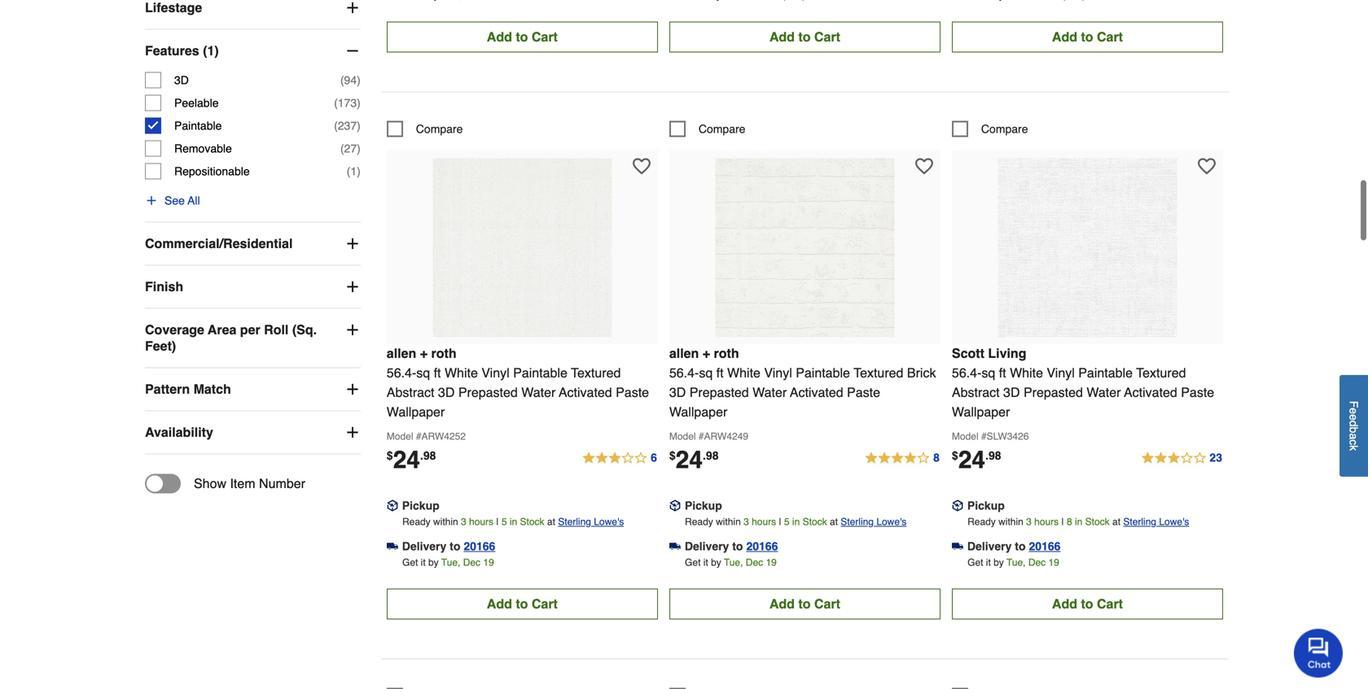 Task type: describe. For each thing, give the bounding box(es) containing it.
paste for 56.4-sq ft white vinyl paintable textured abstract 3d prepasted water activated paste wallpaper
[[616, 385, 649, 400]]

plus image for commercial/residential
[[344, 236, 361, 252]]

3 delivery to 20166 from the left
[[968, 540, 1061, 553]]

sterling for 2nd 20166 button
[[841, 517, 874, 528]]

model # arw4249
[[669, 431, 749, 443]]

sterling for third 20166 button from right
[[558, 517, 591, 528]]

( 27 )
[[340, 142, 361, 155]]

coverage area per roll (sq. feet)
[[145, 323, 317, 354]]

) for ( 94 )
[[357, 74, 361, 87]]

1 e from the top
[[1348, 408, 1361, 415]]

coverage
[[145, 323, 204, 338]]

truck filled image for pickup icon related to 2nd 20166 button
[[669, 541, 681, 553]]

paintable inside allen + roth 56.4-sq ft white vinyl paintable textured brick 3d prepasted water activated paste wallpaper
[[796, 366, 850, 381]]

it for 2nd 20166 button
[[703, 557, 708, 569]]

2 20166 button from the left
[[746, 539, 778, 555]]

wallpaper for 56.4-sq ft white vinyl paintable textured brick 3d prepasted water activated paste wallpaper
[[669, 405, 728, 420]]

availability button
[[145, 412, 361, 454]]

56.4- for 56.4-sq ft white vinyl paintable textured brick 3d prepasted water activated paste wallpaper
[[669, 366, 699, 381]]

pickup image
[[952, 501, 963, 512]]

3d inside scott living 56.4-sq ft white vinyl paintable textured abstract 3d prepasted water activated paste wallpaper
[[1003, 385, 1020, 400]]

delivery for 1st 20166 button from the right
[[968, 540, 1012, 553]]

within for 1st 20166 button from the right
[[999, 517, 1024, 528]]

show item number
[[194, 477, 305, 492]]

all
[[188, 194, 200, 207]]

3 stars image for 23 button
[[1141, 449, 1223, 469]]

get for pickup icon related to 2nd 20166 button
[[685, 557, 701, 569]]

20166 for 1st 20166 button from the right
[[1029, 540, 1061, 553]]

4 stars image
[[864, 449, 941, 469]]

in for 1st 20166 button from the right
[[1075, 517, 1083, 528]]

2 delivery to 20166 from the left
[[685, 540, 778, 553]]

removable
[[174, 142, 232, 155]]

$ 24 .98 for 8
[[669, 446, 719, 474]]

per
[[240, 323, 260, 338]]

1 hours from the left
[[469, 517, 494, 528]]

wallpaper for 56.4-sq ft white vinyl paintable textured abstract 3d prepasted water activated paste wallpaper
[[387, 405, 445, 420]]

19 for 1st 20166 button from the right
[[1049, 557, 1060, 569]]

19 for 2nd 20166 button
[[766, 557, 777, 569]]

( 173 )
[[334, 97, 361, 110]]

1 get it by tue, dec 19 from the left
[[402, 557, 494, 569]]

truck filled image for pickup icon corresponding to third 20166 button from right
[[387, 541, 398, 553]]

availability
[[145, 425, 213, 440]]

(sq.
[[292, 323, 317, 338]]

(1)
[[203, 43, 219, 58]]

94
[[344, 74, 357, 87]]

finish button
[[145, 266, 361, 308]]

.98 for 8
[[703, 449, 719, 463]]

wallpaper inside scott living 56.4-sq ft white vinyl paintable textured abstract 3d prepasted water activated paste wallpaper
[[952, 405, 1010, 420]]

prepasted for allen + roth 56.4-sq ft white vinyl paintable textured abstract 3d prepasted water activated paste wallpaper
[[458, 385, 518, 400]]

tue, for third 20166 button from right
[[441, 557, 460, 569]]

roth for allen + roth 56.4-sq ft white vinyl paintable textured abstract 3d prepasted water activated paste wallpaper
[[431, 346, 457, 361]]

56.4- inside scott living 56.4-sq ft white vinyl paintable textured abstract 3d prepasted water activated paste wallpaper
[[952, 366, 982, 381]]

19 for third 20166 button from right
[[483, 557, 494, 569]]

b
[[1348, 427, 1361, 434]]

d
[[1348, 421, 1361, 427]]

( for 237
[[334, 119, 338, 132]]

pickup for 1st 20166 button from the right
[[968, 500, 1005, 513]]

scott
[[952, 346, 985, 361]]

show
[[194, 477, 226, 492]]

3 stock from the left
[[1085, 517, 1110, 528]]

at for sterling lowe's button corresponding to 1st 20166 button from the right
[[1113, 517, 1121, 528]]

features (1)
[[145, 43, 219, 58]]

tue, for 2nd 20166 button
[[724, 557, 743, 569]]

actual price $24.98 element for 23
[[952, 446, 1001, 474]]

pattern match button
[[145, 369, 361, 411]]

) for ( 237 )
[[357, 119, 361, 132]]

abstract inside scott living 56.4-sq ft white vinyl paintable textured abstract 3d prepasted water activated paste wallpaper
[[952, 385, 1000, 400]]

ready for 2nd 20166 button
[[685, 517, 713, 528]]

ready within 3 hours | 8 in stock at sterling lowe's
[[968, 517, 1189, 528]]

in for third 20166 button from right
[[510, 517, 517, 528]]

plus image for pattern match
[[344, 382, 361, 398]]

scott living 56.4-sq ft white vinyl paintable textured abstract 3d prepasted water activated paste wallpaper
[[952, 346, 1214, 420]]

water inside scott living 56.4-sq ft white vinyl paintable textured abstract 3d prepasted water activated paste wallpaper
[[1087, 385, 1121, 400]]

allen + roth 56.4-sq ft white vinyl paintable textured abstract 3d prepasted water activated paste wallpaper image
[[433, 158, 612, 337]]

a
[[1348, 434, 1361, 440]]

3 hours from the left
[[1034, 517, 1059, 528]]

plus image for availability
[[344, 425, 361, 441]]

5 for third 20166 button from right
[[502, 517, 507, 528]]

pickup image for 2nd 20166 button
[[669, 501, 681, 512]]

5005385939 element
[[669, 121, 746, 137]]

living
[[988, 346, 1027, 361]]

truck filled image for pickup image on the bottom of the page
[[952, 541, 963, 553]]

23 button
[[1141, 449, 1223, 469]]

model for allen + roth 56.4-sq ft white vinyl paintable textured abstract 3d prepasted water activated paste wallpaper
[[387, 431, 413, 443]]

activated for 56.4-sq ft white vinyl paintable textured abstract 3d prepasted water activated paste wallpaper
[[559, 385, 612, 400]]

2 e from the top
[[1348, 415, 1361, 421]]

2 | from the left
[[779, 517, 782, 528]]

prepasted for allen + roth 56.4-sq ft white vinyl paintable textured brick 3d prepasted water activated paste wallpaper
[[690, 385, 749, 400]]

2 hours from the left
[[752, 517, 776, 528]]

3 stars image for 6 button
[[582, 449, 658, 469]]

f
[[1348, 401, 1361, 408]]

vinyl for abstract
[[482, 366, 510, 381]]

1 3 from the left
[[461, 517, 466, 528]]

+ for allen + roth 56.4-sq ft white vinyl paintable textured abstract 3d prepasted water activated paste wallpaper
[[420, 346, 428, 361]]

arw4252
[[421, 431, 466, 443]]

allen + roth 56.4-sq ft white vinyl paintable textured abstract 3d prepasted water activated paste wallpaper
[[387, 346, 649, 420]]

f e e d b a c k
[[1348, 401, 1361, 452]]

lifestage
[[145, 0, 202, 15]]

plus image inside lifestage button
[[344, 0, 361, 16]]

2 heart outline image from the left
[[1198, 158, 1216, 175]]

within for 2nd 20166 button
[[716, 517, 741, 528]]

water for 56.4-sq ft white vinyl paintable textured brick 3d prepasted water activated paste wallpaper
[[753, 385, 787, 400]]

chat invite button image
[[1294, 629, 1344, 678]]

1 | from the left
[[496, 517, 499, 528]]

white for 56.4-sq ft white vinyl paintable textured abstract 3d prepasted water activated paste wallpaper
[[445, 366, 478, 381]]

$ 24 .98 for 6
[[387, 446, 436, 474]]

commercial/residential
[[145, 236, 293, 251]]

compare for 1001001192 element
[[981, 122, 1028, 136]]

area
[[208, 323, 236, 338]]

ft for 56.4-sq ft white vinyl paintable textured brick 3d prepasted water activated paste wallpaper
[[716, 366, 724, 381]]

get for pickup icon corresponding to third 20166 button from right
[[402, 557, 418, 569]]

see all
[[165, 194, 200, 207]]

3d inside allen + roth 56.4-sq ft white vinyl paintable textured abstract 3d prepasted water activated paste wallpaper
[[438, 385, 455, 400]]

2 get it by tue, dec 19 from the left
[[685, 557, 777, 569]]

item
[[230, 477, 255, 492]]

white inside scott living 56.4-sq ft white vinyl paintable textured abstract 3d prepasted water activated paste wallpaper
[[1010, 366, 1043, 381]]

1 lowe's from the left
[[594, 517, 624, 528]]

paste for 56.4-sq ft white vinyl paintable textured brick 3d prepasted water activated paste wallpaper
[[847, 385, 880, 400]]

coverage area per roll (sq. feet) button
[[145, 309, 361, 368]]

ready for third 20166 button from right
[[402, 517, 431, 528]]

allen + roth 56.4-sq ft white vinyl paintable textured brick 3d prepasted water activated paste wallpaper
[[669, 346, 936, 420]]

( 237 )
[[334, 119, 361, 132]]

ft for 56.4-sq ft white vinyl paintable textured abstract 3d prepasted water activated paste wallpaper
[[434, 366, 441, 381]]

sterling lowe's button for 1st 20166 button from the right
[[1123, 514, 1189, 531]]

5 for 2nd 20166 button
[[784, 517, 790, 528]]

vinyl inside scott living 56.4-sq ft white vinyl paintable textured abstract 3d prepasted water activated paste wallpaper
[[1047, 366, 1075, 381]]

( 1 )
[[347, 165, 361, 178]]

sterling lowe's button for 2nd 20166 button
[[841, 514, 907, 531]]

model # arw4252
[[387, 431, 466, 443]]

8 button
[[864, 449, 941, 469]]

3 20166 button from the left
[[1029, 539, 1061, 555]]

vinyl for brick
[[764, 366, 792, 381]]

3 3 from the left
[[1026, 517, 1032, 528]]

model # slw3426
[[952, 431, 1029, 443]]

3 dec from the left
[[1029, 557, 1046, 569]]

1 20166 button from the left
[[464, 539, 495, 555]]

peelable
[[174, 97, 219, 110]]

27
[[344, 142, 357, 155]]

1 by from the left
[[428, 557, 439, 569]]

allen for allen + roth 56.4-sq ft white vinyl paintable textured abstract 3d prepasted water activated paste wallpaper
[[387, 346, 416, 361]]

see
[[165, 194, 185, 207]]

6 button
[[582, 449, 658, 469]]



Task type: vqa. For each thing, say whether or not it's contained in the screenshot.


Task type: locate. For each thing, give the bounding box(es) containing it.
paste up 8 button
[[847, 385, 880, 400]]

3 by from the left
[[994, 557, 1004, 569]]

( for 27
[[340, 142, 344, 155]]

3d down the living
[[1003, 385, 1020, 400]]

0 horizontal spatial $ 24 .98
[[387, 446, 436, 474]]

1 20166 from the left
[[464, 540, 495, 553]]

activated inside allen + roth 56.4-sq ft white vinyl paintable textured abstract 3d prepasted water activated paste wallpaper
[[559, 385, 612, 400]]

$ for 23
[[952, 449, 958, 463]]

2 roth from the left
[[714, 346, 739, 361]]

3 it from the left
[[986, 557, 991, 569]]

plus image
[[344, 236, 361, 252], [344, 279, 361, 295], [344, 322, 361, 338], [344, 382, 361, 398], [344, 425, 361, 441]]

1 prepasted from the left
[[458, 385, 518, 400]]

( down ( 237 )
[[340, 142, 344, 155]]

1 horizontal spatial lowe's
[[877, 517, 907, 528]]

abstract inside allen + roth 56.4-sq ft white vinyl paintable textured abstract 3d prepasted water activated paste wallpaper
[[387, 385, 435, 400]]

actual price $24.98 element
[[387, 446, 436, 474], [669, 446, 719, 474], [952, 446, 1001, 474]]

sq for 56.4-sq ft white vinyl paintable textured abstract 3d prepasted water activated paste wallpaper
[[416, 366, 430, 381]]

1 $ from the left
[[387, 449, 393, 463]]

vinyl inside allen + roth 56.4-sq ft white vinyl paintable textured abstract 3d prepasted water activated paste wallpaper
[[482, 366, 510, 381]]

2 horizontal spatial 20166
[[1029, 540, 1061, 553]]

) up 1
[[357, 142, 361, 155]]

2 $ 24 .98 from the left
[[669, 446, 719, 474]]

3 lowe's from the left
[[1159, 517, 1189, 528]]

2 delivery from the left
[[685, 540, 729, 553]]

3 tue, from the left
[[1007, 557, 1026, 569]]

.98
[[420, 449, 436, 463], [703, 449, 719, 463], [986, 449, 1001, 463]]

water inside allen + roth 56.4-sq ft white vinyl paintable textured abstract 3d prepasted water activated paste wallpaper
[[521, 385, 556, 400]]

3 get from the left
[[968, 557, 983, 569]]

lowe's down 6 button
[[594, 517, 624, 528]]

white inside allen + roth 56.4-sq ft white vinyl paintable textured abstract 3d prepasted water activated paste wallpaper
[[445, 366, 478, 381]]

wallpaper up model # arw4252
[[387, 405, 445, 420]]

0 horizontal spatial 8
[[933, 452, 940, 465]]

delivery for 2nd 20166 button
[[685, 540, 729, 553]]

1 in from the left
[[510, 517, 517, 528]]

model for allen + roth 56.4-sq ft white vinyl paintable textured brick 3d prepasted water activated paste wallpaper
[[669, 431, 696, 443]]

match
[[193, 382, 231, 397]]

1 ) from the top
[[357, 74, 361, 87]]

2 horizontal spatial delivery
[[968, 540, 1012, 553]]

1 vertical spatial 8
[[1067, 517, 1072, 528]]

wallpaper up "model # arw4249"
[[669, 405, 728, 420]]

3d
[[174, 74, 189, 87], [438, 385, 455, 400], [669, 385, 686, 400], [1003, 385, 1020, 400]]

24 for 8
[[676, 446, 703, 474]]

e up b
[[1348, 415, 1361, 421]]

white for 56.4-sq ft white vinyl paintable textured brick 3d prepasted water activated paste wallpaper
[[727, 366, 761, 381]]

2 .98 from the left
[[703, 449, 719, 463]]

( up ( 173 )
[[340, 74, 344, 87]]

1 horizontal spatial paste
[[847, 385, 880, 400]]

0 horizontal spatial ready
[[402, 517, 431, 528]]

pickup image
[[387, 501, 398, 512], [669, 501, 681, 512]]

1 within from the left
[[433, 517, 458, 528]]

0 horizontal spatial $
[[387, 449, 393, 463]]

allen for allen + roth 56.4-sq ft white vinyl paintable textured brick 3d prepasted water activated paste wallpaper
[[669, 346, 699, 361]]

vinyl inside allen + roth 56.4-sq ft white vinyl paintable textured brick 3d prepasted water activated paste wallpaper
[[764, 366, 792, 381]]

0 vertical spatial plus image
[[344, 0, 361, 16]]

2 horizontal spatial in
[[1075, 517, 1083, 528]]

actual price $24.98 element down "model # slw3426"
[[952, 446, 1001, 474]]

1 pickup image from the left
[[387, 501, 398, 512]]

0 vertical spatial 8
[[933, 452, 940, 465]]

plus image
[[344, 0, 361, 16], [145, 194, 158, 207]]

0 horizontal spatial within
[[433, 517, 458, 528]]

56.4- down scott
[[952, 366, 982, 381]]

abstract down scott
[[952, 385, 1000, 400]]

3 sterling from the left
[[1123, 517, 1157, 528]]

0 horizontal spatial actual price $24.98 element
[[387, 446, 436, 474]]

0 horizontal spatial 20166
[[464, 540, 495, 553]]

1 sterling lowe's button from the left
[[558, 514, 624, 531]]

2 horizontal spatial get
[[968, 557, 983, 569]]

pickup image down "model # arw4249"
[[669, 501, 681, 512]]

1 horizontal spatial ready
[[685, 517, 713, 528]]

3 within from the left
[[999, 517, 1024, 528]]

see all button
[[145, 193, 200, 209]]

) up ( 173 )
[[357, 74, 361, 87]]

$
[[387, 449, 393, 463], [669, 449, 676, 463], [952, 449, 958, 463]]

add to cart button
[[387, 21, 658, 52], [669, 21, 941, 52], [952, 21, 1223, 52], [387, 589, 658, 620], [669, 589, 941, 620], [952, 589, 1223, 620]]

plus image inside "see all" button
[[145, 194, 158, 207]]

1 dec from the left
[[463, 557, 481, 569]]

textured for 56.4-sq ft white vinyl paintable textured abstract 3d prepasted water activated paste wallpaper
[[571, 366, 621, 381]]

3d up arw4252 at left bottom
[[438, 385, 455, 400]]

c
[[1348, 440, 1361, 446]]

56.4- inside allen + roth 56.4-sq ft white vinyl paintable textured brick 3d prepasted water activated paste wallpaper
[[669, 366, 699, 381]]

0 horizontal spatial delivery
[[402, 540, 447, 553]]

0 horizontal spatial roth
[[431, 346, 457, 361]]

model for scott living 56.4-sq ft white vinyl paintable textured abstract 3d prepasted water activated paste wallpaper
[[952, 431, 979, 443]]

1
[[350, 165, 357, 178]]

allen
[[387, 346, 416, 361], [669, 346, 699, 361]]

textured for 56.4-sq ft white vinyl paintable textured brick 3d prepasted water activated paste wallpaper
[[854, 366, 904, 381]]

0 horizontal spatial 24
[[393, 446, 420, 474]]

0 horizontal spatial |
[[496, 517, 499, 528]]

2 3 from the left
[[744, 517, 749, 528]]

3 stars image containing 23
[[1141, 449, 1223, 469]]

3 activated from the left
[[1124, 385, 1178, 400]]

water inside allen + roth 56.4-sq ft white vinyl paintable textured brick 3d prepasted water activated paste wallpaper
[[753, 385, 787, 400]]

24 for 6
[[393, 446, 420, 474]]

roth inside allen + roth 56.4-sq ft white vinyl paintable textured abstract 3d prepasted water activated paste wallpaper
[[431, 346, 457, 361]]

k
[[1348, 446, 1361, 452]]

wallpaper inside allen + roth 56.4-sq ft white vinyl paintable textured abstract 3d prepasted water activated paste wallpaper
[[387, 405, 445, 420]]

1 horizontal spatial model
[[669, 431, 696, 443]]

compare
[[416, 122, 463, 136], [699, 122, 746, 136], [981, 122, 1028, 136]]

2 truck filled image from the left
[[669, 541, 681, 553]]

2 sterling lowe's button from the left
[[841, 514, 907, 531]]

) down ( 94 )
[[357, 97, 361, 110]]

1 water from the left
[[521, 385, 556, 400]]

$ 24 .98 for 23
[[952, 446, 1001, 474]]

24
[[393, 446, 420, 474], [676, 446, 703, 474], [958, 446, 986, 474]]

2 horizontal spatial delivery to 20166
[[968, 540, 1061, 553]]

1 pickup from the left
[[402, 500, 440, 513]]

23
[[1210, 452, 1222, 465]]

pattern match
[[145, 382, 231, 397]]

8
[[933, 452, 940, 465], [1067, 517, 1072, 528]]

sterling lowe's button down 6 button
[[558, 514, 624, 531]]

2 horizontal spatial $ 24 .98
[[952, 446, 1001, 474]]

roth for allen + roth 56.4-sq ft white vinyl paintable textured brick 3d prepasted water activated paste wallpaper
[[714, 346, 739, 361]]

sq inside allen + roth 56.4-sq ft white vinyl paintable textured brick 3d prepasted water activated paste wallpaper
[[699, 366, 713, 381]]

1 .98 from the left
[[420, 449, 436, 463]]

activated inside allen + roth 56.4-sq ft white vinyl paintable textured brick 3d prepasted water activated paste wallpaper
[[790, 385, 843, 400]]

1 vinyl from the left
[[482, 366, 510, 381]]

compare inside 1001001192 element
[[981, 122, 1028, 136]]

1 horizontal spatial roth
[[714, 346, 739, 361]]

1 horizontal spatial hours
[[752, 517, 776, 528]]

0 horizontal spatial ready within 3 hours | 5 in stock at sterling lowe's
[[402, 517, 624, 528]]

1 horizontal spatial activated
[[790, 385, 843, 400]]

( down 173
[[334, 119, 338, 132]]

2 white from the left
[[727, 366, 761, 381]]

2 horizontal spatial $
[[952, 449, 958, 463]]

2 it from the left
[[703, 557, 708, 569]]

2 horizontal spatial 56.4-
[[952, 366, 982, 381]]

5005385773 element
[[387, 121, 463, 137]]

3 ft from the left
[[999, 366, 1006, 381]]

2 lowe's from the left
[[877, 517, 907, 528]]

1 horizontal spatial within
[[716, 517, 741, 528]]

3 ready from the left
[[968, 517, 996, 528]]

0 horizontal spatial 3 stars image
[[582, 449, 658, 469]]

hours
[[469, 517, 494, 528], [752, 517, 776, 528], [1034, 517, 1059, 528]]

20166
[[464, 540, 495, 553], [746, 540, 778, 553], [1029, 540, 1061, 553]]

# for allen + roth 56.4-sq ft white vinyl paintable textured abstract 3d prepasted water activated paste wallpaper
[[416, 431, 421, 443]]

1 horizontal spatial delivery
[[685, 540, 729, 553]]

.98 down "model # arw4249"
[[703, 449, 719, 463]]

pickup for 2nd 20166 button
[[685, 500, 722, 513]]

model left "arw4249"
[[669, 431, 696, 443]]

ft up arw4252 at left bottom
[[434, 366, 441, 381]]

textured inside allen + roth 56.4-sq ft white vinyl paintable textured abstract 3d prepasted water activated paste wallpaper
[[571, 366, 621, 381]]

2 horizontal spatial 3
[[1026, 517, 1032, 528]]

2 horizontal spatial within
[[999, 517, 1024, 528]]

56.4- up model # arw4252
[[387, 366, 416, 381]]

56.4- for 56.4-sq ft white vinyl paintable textured abstract 3d prepasted water activated paste wallpaper
[[387, 366, 416, 381]]

) up ( 27 )
[[357, 119, 361, 132]]

2 dec from the left
[[746, 557, 763, 569]]

commercial/residential button
[[145, 223, 361, 265]]

1 get from the left
[[402, 557, 418, 569]]

) for ( 173 )
[[357, 97, 361, 110]]

scott living 56.4-sq ft white vinyl paintable textured abstract 3d prepasted water activated paste wallpaper image
[[998, 158, 1177, 337]]

$ 24 .98 down "model # arw4249"
[[669, 446, 719, 474]]

sq up "model # arw4249"
[[699, 366, 713, 381]]

3 plus image from the top
[[344, 322, 361, 338]]

compare for 5005385939 'element' at top
[[699, 122, 746, 136]]

plus image up minus image
[[344, 0, 361, 16]]

brick
[[907, 366, 936, 381]]

2 sterling from the left
[[841, 517, 874, 528]]

8 inside 4 stars image
[[933, 452, 940, 465]]

24 down model # arw4252
[[393, 446, 420, 474]]

1 horizontal spatial 8
[[1067, 517, 1072, 528]]

pattern
[[145, 382, 190, 397]]

sq
[[416, 366, 430, 381], [699, 366, 713, 381], [982, 366, 996, 381]]

3 truck filled image from the left
[[952, 541, 963, 553]]

2 water from the left
[[753, 385, 787, 400]]

.98 for 23
[[986, 449, 1001, 463]]

model left arw4252 at left bottom
[[387, 431, 413, 443]]

sq inside allen + roth 56.4-sq ft white vinyl paintable textured abstract 3d prepasted water activated paste wallpaper
[[416, 366, 430, 381]]

sterling for 1st 20166 button from the right
[[1123, 517, 1157, 528]]

1 heart outline image from the left
[[915, 158, 933, 175]]

1 horizontal spatial vinyl
[[764, 366, 792, 381]]

sq for 56.4-sq ft white vinyl paintable textured brick 3d prepasted water activated paste wallpaper
[[699, 366, 713, 381]]

(
[[340, 74, 344, 87], [334, 97, 338, 110], [334, 119, 338, 132], [340, 142, 344, 155], [347, 165, 350, 178]]

3 stars image containing 6
[[582, 449, 658, 469]]

ft up "arw4249"
[[716, 366, 724, 381]]

19
[[483, 557, 494, 569], [766, 557, 777, 569], [1049, 557, 1060, 569]]

0 horizontal spatial abstract
[[387, 385, 435, 400]]

slw3426
[[987, 431, 1029, 443]]

1 horizontal spatial $
[[669, 449, 676, 463]]

paste up 6 button
[[616, 385, 649, 400]]

1 horizontal spatial truck filled image
[[669, 541, 681, 553]]

2 actual price $24.98 element from the left
[[669, 446, 719, 474]]

20166 for 2nd 20166 button
[[746, 540, 778, 553]]

within for third 20166 button from right
[[433, 517, 458, 528]]

within
[[433, 517, 458, 528], [716, 517, 741, 528], [999, 517, 1024, 528]]

0 horizontal spatial delivery to 20166
[[402, 540, 495, 553]]

2 $ from the left
[[669, 449, 676, 463]]

2 5 from the left
[[784, 517, 790, 528]]

3d inside allen + roth 56.4-sq ft white vinyl paintable textured brick 3d prepasted water activated paste wallpaper
[[669, 385, 686, 400]]

1 horizontal spatial sq
[[699, 366, 713, 381]]

2 get from the left
[[685, 557, 701, 569]]

number
[[259, 477, 305, 492]]

allen inside allen + roth 56.4-sq ft white vinyl paintable textured abstract 3d prepasted water activated paste wallpaper
[[387, 346, 416, 361]]

24 down "model # arw4249"
[[676, 446, 703, 474]]

( 94 )
[[340, 74, 361, 87]]

roth
[[431, 346, 457, 361], [714, 346, 739, 361]]

textured
[[571, 366, 621, 381], [854, 366, 904, 381], [1136, 366, 1186, 381]]

0 horizontal spatial hours
[[469, 517, 494, 528]]

)
[[357, 74, 361, 87], [357, 97, 361, 110], [357, 119, 361, 132], [357, 142, 361, 155], [357, 165, 361, 178]]

237
[[338, 119, 357, 132]]

1 horizontal spatial it
[[703, 557, 708, 569]]

1 horizontal spatial sterling
[[841, 517, 874, 528]]

2 horizontal spatial model
[[952, 431, 979, 443]]

paintable inside allen + roth 56.4-sq ft white vinyl paintable textured abstract 3d prepasted water activated paste wallpaper
[[513, 366, 568, 381]]

.98 down "model # slw3426"
[[986, 449, 1001, 463]]

sterling down 23 button
[[1123, 517, 1157, 528]]

173
[[338, 97, 357, 110]]

pickup right pickup image on the bottom of the page
[[968, 500, 1005, 513]]

paste
[[616, 385, 649, 400], [847, 385, 880, 400], [1181, 385, 1214, 400]]

$ down model # arw4252
[[387, 449, 393, 463]]

sterling down 8 button
[[841, 517, 874, 528]]

1 horizontal spatial pickup
[[685, 500, 722, 513]]

sq up model # arw4252
[[416, 366, 430, 381]]

compare inside 5005385939 'element'
[[699, 122, 746, 136]]

1 horizontal spatial 3
[[744, 517, 749, 528]]

3 water from the left
[[1087, 385, 1121, 400]]

( down ( 27 )
[[347, 165, 350, 178]]

1 horizontal spatial 56.4-
[[669, 366, 699, 381]]

56.4-
[[387, 366, 416, 381], [669, 366, 699, 381], [952, 366, 982, 381]]

1 ready from the left
[[402, 517, 431, 528]]

3 $ 24 .98 from the left
[[952, 446, 1001, 474]]

prepasted up arw4252 at left bottom
[[458, 385, 518, 400]]

white up "arw4249"
[[727, 366, 761, 381]]

2 horizontal spatial at
[[1113, 517, 1121, 528]]

3 wallpaper from the left
[[952, 405, 1010, 420]]

3 24 from the left
[[958, 446, 986, 474]]

2 by from the left
[[711, 557, 721, 569]]

2 stock from the left
[[803, 517, 827, 528]]

stock
[[520, 517, 545, 528], [803, 517, 827, 528], [1085, 517, 1110, 528]]

repositionable
[[174, 165, 250, 178]]

compare for the 5005385773 element at the top of page
[[416, 122, 463, 136]]

1 ready within 3 hours | 5 in stock at sterling lowe's from the left
[[402, 517, 624, 528]]

ft inside allen + roth 56.4-sq ft white vinyl paintable textured abstract 3d prepasted water activated paste wallpaper
[[434, 366, 441, 381]]

0 horizontal spatial ft
[[434, 366, 441, 381]]

5
[[502, 517, 507, 528], [784, 517, 790, 528]]

1 model from the left
[[387, 431, 413, 443]]

activated inside scott living 56.4-sq ft white vinyl paintable textured abstract 3d prepasted water activated paste wallpaper
[[1124, 385, 1178, 400]]

|
[[496, 517, 499, 528], [779, 517, 782, 528], [1062, 517, 1064, 528]]

1 horizontal spatial sterling lowe's button
[[841, 514, 907, 531]]

1 horizontal spatial compare
[[699, 122, 746, 136]]

roll
[[264, 323, 289, 338]]

plus image inside commercial/residential button
[[344, 236, 361, 252]]

water
[[521, 385, 556, 400], [753, 385, 787, 400], [1087, 385, 1121, 400]]

heart outline image
[[915, 158, 933, 175], [1198, 158, 1216, 175]]

( for 94
[[340, 74, 344, 87]]

4 plus image from the top
[[344, 382, 361, 398]]

56.4- up "model # arw4249"
[[669, 366, 699, 381]]

1 horizontal spatial +
[[703, 346, 710, 361]]

0 horizontal spatial 3
[[461, 517, 466, 528]]

3 sterling lowe's button from the left
[[1123, 514, 1189, 531]]

1 horizontal spatial get it by tue, dec 19
[[685, 557, 777, 569]]

1 horizontal spatial 24
[[676, 446, 703, 474]]

activated for 56.4-sq ft white vinyl paintable textured brick 3d prepasted water activated paste wallpaper
[[790, 385, 843, 400]]

2 wallpaper from the left
[[669, 405, 728, 420]]

2 horizontal spatial wallpaper
[[952, 405, 1010, 420]]

24 for 23
[[958, 446, 986, 474]]

0 horizontal spatial wallpaper
[[387, 405, 445, 420]]

1 56.4- from the left
[[387, 366, 416, 381]]

3 ) from the top
[[357, 119, 361, 132]]

3d up "model # arw4249"
[[669, 385, 686, 400]]

heart outline image
[[633, 158, 651, 175]]

sq inside scott living 56.4-sq ft white vinyl paintable textured abstract 3d prepasted water activated paste wallpaper
[[982, 366, 996, 381]]

cart
[[532, 29, 558, 44], [814, 29, 840, 44], [1097, 29, 1123, 44], [532, 597, 558, 612], [814, 597, 840, 612], [1097, 597, 1123, 612]]

$ for 6
[[387, 449, 393, 463]]

2 horizontal spatial get it by tue, dec 19
[[968, 557, 1060, 569]]

ready within 3 hours | 5 in stock at sterling lowe's
[[402, 517, 624, 528], [685, 517, 907, 528]]

1 allen from the left
[[387, 346, 416, 361]]

prepasted down the living
[[1024, 385, 1083, 400]]

2 horizontal spatial ready
[[968, 517, 996, 528]]

plus image inside coverage area per roll (sq. feet) button
[[344, 322, 361, 338]]

arw4249
[[704, 431, 749, 443]]

activated
[[559, 385, 612, 400], [790, 385, 843, 400], [1124, 385, 1178, 400]]

0 horizontal spatial water
[[521, 385, 556, 400]]

2 horizontal spatial pickup
[[968, 500, 1005, 513]]

paste inside allen + roth 56.4-sq ft white vinyl paintable textured abstract 3d prepasted water activated paste wallpaper
[[616, 385, 649, 400]]

1 horizontal spatial textured
[[854, 366, 904, 381]]

2 plus image from the top
[[344, 279, 361, 295]]

2 horizontal spatial paste
[[1181, 385, 1214, 400]]

2 horizontal spatial hours
[[1034, 517, 1059, 528]]

$ down "model # slw3426"
[[952, 449, 958, 463]]

sterling lowe's button
[[558, 514, 624, 531], [841, 514, 907, 531], [1123, 514, 1189, 531]]

2 ) from the top
[[357, 97, 361, 110]]

allen + roth 56.4-sq ft white vinyl paintable textured brick 3d prepasted water activated paste wallpaper image
[[715, 158, 895, 337]]

0 horizontal spatial activated
[[559, 385, 612, 400]]

2 horizontal spatial .98
[[986, 449, 1001, 463]]

+ for allen + roth 56.4-sq ft white vinyl paintable textured brick 3d prepasted water activated paste wallpaper
[[703, 346, 710, 361]]

1 roth from the left
[[431, 346, 457, 361]]

1 wallpaper from the left
[[387, 405, 445, 420]]

3 get it by tue, dec 19 from the left
[[968, 557, 1060, 569]]

abstract
[[387, 385, 435, 400], [952, 385, 1000, 400]]

pickup image down model # arw4252
[[387, 501, 398, 512]]

white down the living
[[1010, 366, 1043, 381]]

it for third 20166 button from right
[[421, 557, 426, 569]]

actual price $24.98 element for 6
[[387, 446, 436, 474]]

textured inside scott living 56.4-sq ft white vinyl paintable textured abstract 3d prepasted water activated paste wallpaper
[[1136, 366, 1186, 381]]

2 in from the left
[[792, 517, 800, 528]]

actual price $24.98 element down model # arw4252
[[387, 446, 436, 474]]

0 horizontal spatial get
[[402, 557, 418, 569]]

plus image inside the availability button
[[344, 425, 361, 441]]

0 horizontal spatial white
[[445, 366, 478, 381]]

at for sterling lowe's button corresponding to third 20166 button from right
[[547, 517, 555, 528]]

3
[[461, 517, 466, 528], [744, 517, 749, 528], [1026, 517, 1032, 528]]

1 horizontal spatial plus image
[[344, 0, 361, 16]]

) down ( 27 )
[[357, 165, 361, 178]]

get for pickup image on the bottom of the page
[[968, 557, 983, 569]]

plus image for finish
[[344, 279, 361, 295]]

tue, for 1st 20166 button from the right
[[1007, 557, 1026, 569]]

dec
[[463, 557, 481, 569], [746, 557, 763, 569], [1029, 557, 1046, 569]]

paste up 23
[[1181, 385, 1214, 400]]

1 stock from the left
[[520, 517, 545, 528]]

finish
[[145, 279, 183, 294]]

lowe's down 23 button
[[1159, 517, 1189, 528]]

2 3 stars image from the left
[[1141, 449, 1223, 469]]

show item number element
[[145, 474, 305, 494]]

to
[[516, 29, 528, 44], [798, 29, 811, 44], [1081, 29, 1093, 44], [450, 540, 460, 553], [732, 540, 743, 553], [1015, 540, 1026, 553], [516, 597, 528, 612], [798, 597, 811, 612], [1081, 597, 1093, 612]]

plus image inside finish button
[[344, 279, 361, 295]]

$ for 8
[[669, 449, 676, 463]]

3 | from the left
[[1062, 517, 1064, 528]]

2 pickup from the left
[[685, 500, 722, 513]]

pickup for third 20166 button from right
[[402, 500, 440, 513]]

white up arw4252 at left bottom
[[445, 366, 478, 381]]

2 horizontal spatial tue,
[[1007, 557, 1026, 569]]

0 horizontal spatial tue,
[[441, 557, 460, 569]]

.98 down model # arw4252
[[420, 449, 436, 463]]

wallpaper
[[387, 405, 445, 420], [669, 405, 728, 420], [952, 405, 1010, 420]]

2 abstract from the left
[[952, 385, 1000, 400]]

in for 2nd 20166 button
[[792, 517, 800, 528]]

1001001192 element
[[952, 121, 1028, 137]]

paintable inside scott living 56.4-sq ft white vinyl paintable textured abstract 3d prepasted water activated paste wallpaper
[[1079, 366, 1133, 381]]

.98 for 6
[[420, 449, 436, 463]]

wallpaper up "model # slw3426"
[[952, 405, 1010, 420]]

truck filled image
[[387, 541, 398, 553], [669, 541, 681, 553], [952, 541, 963, 553]]

by
[[428, 557, 439, 569], [711, 557, 721, 569], [994, 557, 1004, 569]]

( up ( 237 )
[[334, 97, 338, 110]]

3 # from the left
[[981, 431, 987, 443]]

white inside allen + roth 56.4-sq ft white vinyl paintable textured brick 3d prepasted water activated paste wallpaper
[[727, 366, 761, 381]]

prepasted inside allen + roth 56.4-sq ft white vinyl paintable textured brick 3d prepasted water activated paste wallpaper
[[690, 385, 749, 400]]

56.4- inside allen + roth 56.4-sq ft white vinyl paintable textured abstract 3d prepasted water activated paste wallpaper
[[387, 366, 416, 381]]

+ inside allen + roth 56.4-sq ft white vinyl paintable textured brick 3d prepasted water activated paste wallpaper
[[703, 346, 710, 361]]

1 horizontal spatial 19
[[766, 557, 777, 569]]

ft inside scott living 56.4-sq ft white vinyl paintable textured abstract 3d prepasted water activated paste wallpaper
[[999, 366, 1006, 381]]

ft down the living
[[999, 366, 1006, 381]]

1 horizontal spatial allen
[[669, 346, 699, 361]]

$ 24 .98 down "model # slw3426"
[[952, 446, 1001, 474]]

2 horizontal spatial prepasted
[[1024, 385, 1083, 400]]

24 down "model # slw3426"
[[958, 446, 986, 474]]

# for allen + roth 56.4-sq ft white vinyl paintable textured brick 3d prepasted water activated paste wallpaper
[[699, 431, 704, 443]]

abstract up model # arw4252
[[387, 385, 435, 400]]

3 delivery from the left
[[968, 540, 1012, 553]]

prepasted inside allen + roth 56.4-sq ft white vinyl paintable textured abstract 3d prepasted water activated paste wallpaper
[[458, 385, 518, 400]]

1 textured from the left
[[571, 366, 621, 381]]

$ 24 .98 down model # arw4252
[[387, 446, 436, 474]]

at for sterling lowe's button corresponding to 2nd 20166 button
[[830, 517, 838, 528]]

wallpaper inside allen + roth 56.4-sq ft white vinyl paintable textured brick 3d prepasted water activated paste wallpaper
[[669, 405, 728, 420]]

model left slw3426
[[952, 431, 979, 443]]

textured inside allen + roth 56.4-sq ft white vinyl paintable textured brick 3d prepasted water activated paste wallpaper
[[854, 366, 904, 381]]

0 horizontal spatial heart outline image
[[915, 158, 933, 175]]

add
[[487, 29, 512, 44], [770, 29, 795, 44], [1052, 29, 1078, 44], [487, 597, 512, 612], [770, 597, 795, 612], [1052, 597, 1078, 612]]

3d up peelable on the top of the page
[[174, 74, 189, 87]]

1 vertical spatial plus image
[[145, 194, 158, 207]]

20166 button
[[464, 539, 495, 555], [746, 539, 778, 555], [1029, 539, 1061, 555]]

roth inside allen + roth 56.4-sq ft white vinyl paintable textured brick 3d prepasted water activated paste wallpaper
[[714, 346, 739, 361]]

plus image for coverage area per roll (sq. feet)
[[344, 322, 361, 338]]

prepasted
[[458, 385, 518, 400], [690, 385, 749, 400], [1024, 385, 1083, 400]]

20166 for third 20166 button from right
[[464, 540, 495, 553]]

1 horizontal spatial 3 stars image
[[1141, 449, 1223, 469]]

f e e d b a c k button
[[1340, 376, 1368, 477]]

get it by tue, dec 19
[[402, 557, 494, 569], [685, 557, 777, 569], [968, 557, 1060, 569]]

0 horizontal spatial in
[[510, 517, 517, 528]]

2 horizontal spatial vinyl
[[1047, 366, 1075, 381]]

$ 24 .98
[[387, 446, 436, 474], [669, 446, 719, 474], [952, 446, 1001, 474]]

lifestage button
[[145, 0, 361, 29]]

1 24 from the left
[[393, 446, 420, 474]]

white
[[445, 366, 478, 381], [727, 366, 761, 381], [1010, 366, 1043, 381]]

lowe's down 4 stars image at the bottom right of the page
[[877, 517, 907, 528]]

1 sterling from the left
[[558, 517, 591, 528]]

tue,
[[441, 557, 460, 569], [724, 557, 743, 569], [1007, 557, 1026, 569]]

1 horizontal spatial stock
[[803, 517, 827, 528]]

lowe's
[[594, 517, 624, 528], [877, 517, 907, 528], [1159, 517, 1189, 528]]

paste inside allen + roth 56.4-sq ft white vinyl paintable textured brick 3d prepasted water activated paste wallpaper
[[847, 385, 880, 400]]

1 horizontal spatial in
[[792, 517, 800, 528]]

allen inside allen + roth 56.4-sq ft white vinyl paintable textured brick 3d prepasted water activated paste wallpaper
[[669, 346, 699, 361]]

prepasted inside scott living 56.4-sq ft white vinyl paintable textured abstract 3d prepasted water activated paste wallpaper
[[1024, 385, 1083, 400]]

1 + from the left
[[420, 346, 428, 361]]

sterling
[[558, 517, 591, 528], [841, 517, 874, 528], [1123, 517, 1157, 528]]

( for 173
[[334, 97, 338, 110]]

6
[[651, 452, 657, 465]]

2 # from the left
[[699, 431, 704, 443]]

compare inside the 5005385773 element
[[416, 122, 463, 136]]

3 sq from the left
[[982, 366, 996, 381]]

4 ) from the top
[[357, 142, 361, 155]]

actual price $24.98 element for 8
[[669, 446, 719, 474]]

5 plus image from the top
[[344, 425, 361, 441]]

1 horizontal spatial heart outline image
[[1198, 158, 1216, 175]]

0 horizontal spatial allen
[[387, 346, 416, 361]]

1 horizontal spatial |
[[779, 517, 782, 528]]

) for ( 27 )
[[357, 142, 361, 155]]

plus image inside pattern match button
[[344, 382, 361, 398]]

$ right 6 on the bottom of the page
[[669, 449, 676, 463]]

pickup down model # arw4252
[[402, 500, 440, 513]]

prepasted up "arw4249"
[[690, 385, 749, 400]]

2 ready within 3 hours | 5 in stock at sterling lowe's from the left
[[685, 517, 907, 528]]

3 paste from the left
[[1181, 385, 1214, 400]]

1 delivery to 20166 from the left
[[402, 540, 495, 553]]

2 horizontal spatial 20166 button
[[1029, 539, 1061, 555]]

1 plus image from the top
[[344, 236, 361, 252]]

0 horizontal spatial sterling lowe's button
[[558, 514, 624, 531]]

paste inside scott living 56.4-sq ft white vinyl paintable textured abstract 3d prepasted water activated paste wallpaper
[[1181, 385, 1214, 400]]

add to cart
[[487, 29, 558, 44], [770, 29, 840, 44], [1052, 29, 1123, 44], [487, 597, 558, 612], [770, 597, 840, 612], [1052, 597, 1123, 612]]

feet)
[[145, 339, 176, 354]]

delivery for third 20166 button from right
[[402, 540, 447, 553]]

pickup
[[402, 500, 440, 513], [685, 500, 722, 513], [968, 500, 1005, 513]]

sterling lowe's button down 8 button
[[841, 514, 907, 531]]

pickup image for third 20166 button from right
[[387, 501, 398, 512]]

2 horizontal spatial by
[[994, 557, 1004, 569]]

2 24 from the left
[[676, 446, 703, 474]]

actual price $24.98 element down "model # arw4249"
[[669, 446, 719, 474]]

0 horizontal spatial +
[[420, 346, 428, 361]]

sterling down 6 button
[[558, 517, 591, 528]]

3 in from the left
[[1075, 517, 1083, 528]]

0 horizontal spatial at
[[547, 517, 555, 528]]

plus image left see
[[145, 194, 158, 207]]

delivery to 20166
[[402, 540, 495, 553], [685, 540, 778, 553], [968, 540, 1061, 553]]

sq down the living
[[982, 366, 996, 381]]

0 horizontal spatial by
[[428, 557, 439, 569]]

# for scott living 56.4-sq ft white vinyl paintable textured abstract 3d prepasted water activated paste wallpaper
[[981, 431, 987, 443]]

1 horizontal spatial .98
[[703, 449, 719, 463]]

minus image
[[344, 43, 361, 59]]

) for ( 1 )
[[357, 165, 361, 178]]

pickup down "model # arw4249"
[[685, 500, 722, 513]]

1 horizontal spatial water
[[753, 385, 787, 400]]

2 at from the left
[[830, 517, 838, 528]]

sterling lowe's button down 23 button
[[1123, 514, 1189, 531]]

1 compare from the left
[[416, 122, 463, 136]]

ft inside allen + roth 56.4-sq ft white vinyl paintable textured brick 3d prepasted water activated paste wallpaper
[[716, 366, 724, 381]]

ready for 1st 20166 button from the right
[[968, 517, 996, 528]]

1 white from the left
[[445, 366, 478, 381]]

1 abstract from the left
[[387, 385, 435, 400]]

+ inside allen + roth 56.4-sq ft white vinyl paintable textured abstract 3d prepasted water activated paste wallpaper
[[420, 346, 428, 361]]

3 stars image
[[582, 449, 658, 469], [1141, 449, 1223, 469]]

features
[[145, 43, 199, 58]]

it for 1st 20166 button from the right
[[986, 557, 991, 569]]

1 horizontal spatial actual price $24.98 element
[[669, 446, 719, 474]]

e up d
[[1348, 408, 1361, 415]]

sterling lowe's button for third 20166 button from right
[[558, 514, 624, 531]]

0 horizontal spatial textured
[[571, 366, 621, 381]]

#
[[416, 431, 421, 443], [699, 431, 704, 443], [981, 431, 987, 443]]

water for 56.4-sq ft white vinyl paintable textured abstract 3d prepasted water activated paste wallpaper
[[521, 385, 556, 400]]

1 horizontal spatial #
[[699, 431, 704, 443]]

( for 1
[[347, 165, 350, 178]]

1 actual price $24.98 element from the left
[[387, 446, 436, 474]]

1 horizontal spatial ft
[[716, 366, 724, 381]]

0 horizontal spatial pickup image
[[387, 501, 398, 512]]

2 horizontal spatial 24
[[958, 446, 986, 474]]



